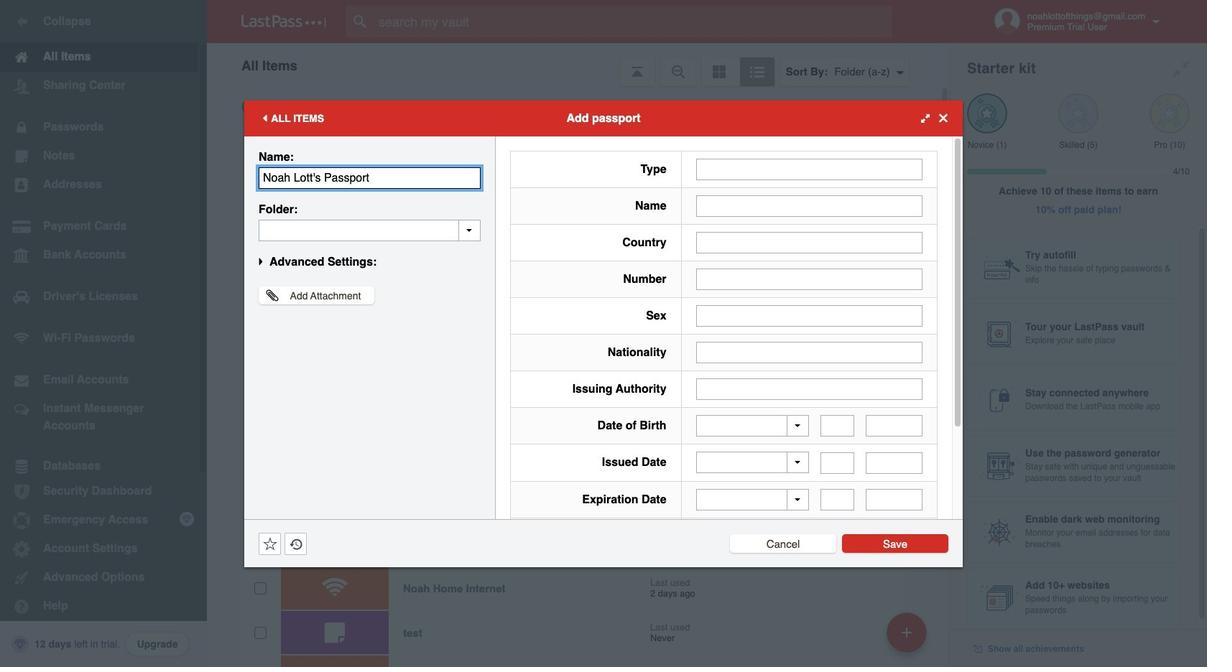 Task type: describe. For each thing, give the bounding box(es) containing it.
Search search field
[[346, 6, 921, 37]]

vault options navigation
[[207, 43, 950, 86]]

lastpass image
[[242, 15, 326, 28]]

new item navigation
[[882, 609, 936, 668]]

new item image
[[902, 628, 912, 638]]

main navigation navigation
[[0, 0, 207, 668]]



Task type: locate. For each thing, give the bounding box(es) containing it.
dialog
[[244, 100, 963, 623]]

None text field
[[259, 167, 481, 189], [696, 232, 923, 253], [696, 268, 923, 290], [696, 305, 923, 327], [696, 378, 923, 400], [821, 452, 855, 474], [866, 452, 923, 474], [259, 167, 481, 189], [696, 232, 923, 253], [696, 268, 923, 290], [696, 305, 923, 327], [696, 378, 923, 400], [821, 452, 855, 474], [866, 452, 923, 474]]

search my vault text field
[[346, 6, 921, 37]]

None text field
[[696, 158, 923, 180], [696, 195, 923, 217], [259, 220, 481, 241], [696, 342, 923, 363], [821, 415, 855, 437], [866, 415, 923, 437], [821, 490, 855, 511], [866, 490, 923, 511], [696, 158, 923, 180], [696, 195, 923, 217], [259, 220, 481, 241], [696, 342, 923, 363], [821, 415, 855, 437], [866, 415, 923, 437], [821, 490, 855, 511], [866, 490, 923, 511]]



